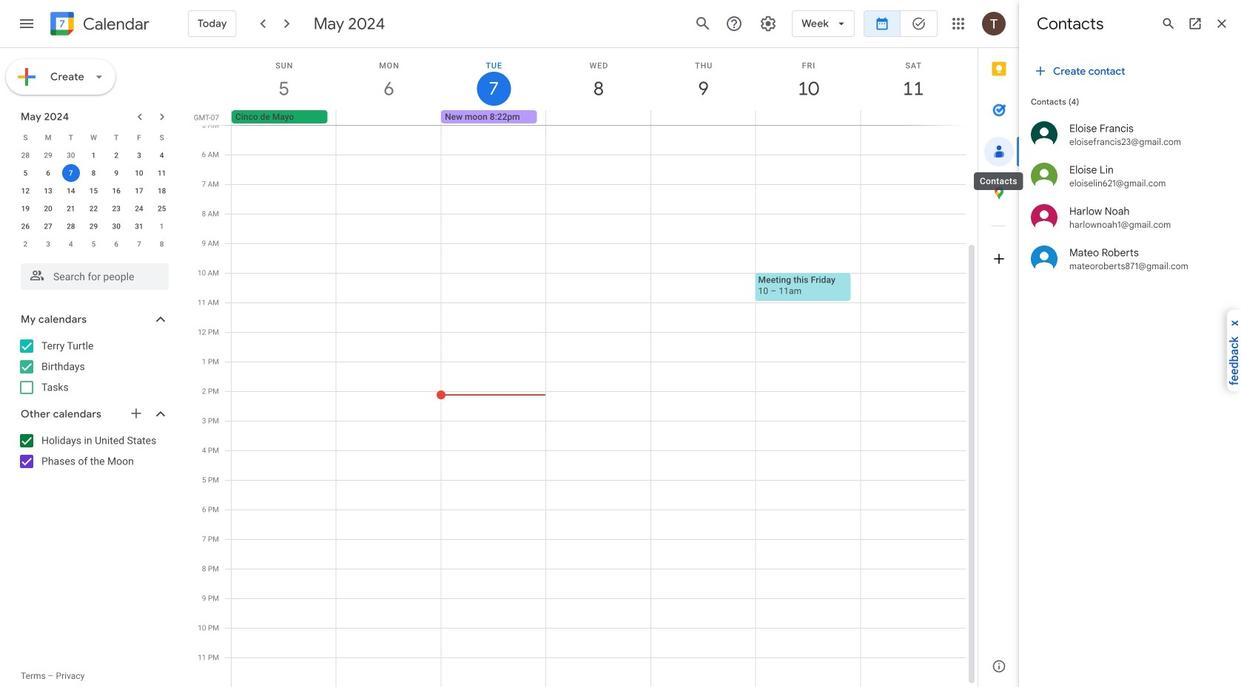 Task type: describe. For each thing, give the bounding box(es) containing it.
23 element
[[107, 200, 125, 218]]

1 element
[[85, 147, 102, 164]]

thursday, may 9 element
[[651, 48, 756, 110]]

2 element
[[107, 147, 125, 164]]

5 element
[[17, 164, 34, 182]]

12 element
[[17, 182, 34, 200]]

april 29 element
[[39, 147, 57, 164]]

29 element
[[85, 218, 102, 235]]

main drawer image
[[18, 15, 36, 33]]

other calendars list
[[3, 429, 184, 474]]

31 element
[[130, 218, 148, 235]]

tuesday, may 7, today element
[[441, 48, 546, 110]]

18 element
[[153, 182, 171, 200]]

15 element
[[85, 182, 102, 200]]

june 3 element
[[39, 235, 57, 253]]

my calendars list
[[3, 335, 184, 400]]

saturday, may 11 element
[[861, 48, 966, 110]]

30 element
[[107, 218, 125, 235]]

19 element
[[17, 200, 34, 218]]

16 element
[[107, 182, 125, 200]]

sunday, may 5 element
[[232, 48, 337, 110]]

7, today element
[[62, 164, 80, 182]]

monday, may 6 element
[[337, 48, 441, 110]]

24 element
[[130, 200, 148, 218]]

june 4 element
[[62, 235, 80, 253]]

side panel section
[[978, 48, 1020, 688]]

tab list inside side panel section
[[978, 48, 1020, 646]]

june 5 element
[[85, 235, 102, 253]]

22 element
[[85, 200, 102, 218]]

27 element
[[39, 218, 57, 235]]

may 2024 grid
[[14, 129, 173, 253]]

settings menu image
[[759, 15, 777, 33]]

17 element
[[130, 182, 148, 200]]

heading inside calendar element
[[80, 15, 149, 33]]

june 7 element
[[130, 235, 148, 253]]



Task type: vqa. For each thing, say whether or not it's contained in the screenshot.
the Day within Day menu item
no



Task type: locate. For each thing, give the bounding box(es) containing it.
friday, may 10 element
[[756, 48, 861, 110]]

14 element
[[62, 182, 80, 200]]

april 28 element
[[17, 147, 34, 164]]

heading
[[80, 15, 149, 33]]

cell
[[336, 110, 441, 125], [546, 110, 651, 125], [651, 110, 756, 125], [756, 110, 860, 125], [860, 110, 965, 125], [60, 164, 82, 182]]

10 element
[[130, 164, 148, 182]]

13 element
[[39, 182, 57, 200]]

11 element
[[153, 164, 171, 182]]

8 element
[[85, 164, 102, 182]]

cell inside may 2024 grid
[[60, 164, 82, 182]]

26 element
[[17, 218, 34, 235]]

4 element
[[153, 147, 171, 164]]

calendar element
[[47, 9, 149, 41]]

row group
[[14, 147, 173, 253]]

6 element
[[39, 164, 57, 182]]

june 1 element
[[153, 218, 171, 235]]

june 2 element
[[17, 235, 34, 253]]

tab list
[[978, 48, 1020, 646]]

None search field
[[0, 258, 184, 290]]

25 element
[[153, 200, 171, 218]]

28 element
[[62, 218, 80, 235]]

grid
[[189, 48, 978, 688]]

20 element
[[39, 200, 57, 218]]

21 element
[[62, 200, 80, 218]]

9 element
[[107, 164, 125, 182]]

june 6 element
[[107, 235, 125, 253]]

add other calendars image
[[129, 406, 144, 421]]

april 30 element
[[62, 147, 80, 164]]

wednesday, may 8 element
[[546, 48, 651, 110]]

june 8 element
[[153, 235, 171, 253]]

row
[[225, 110, 978, 125], [14, 129, 173, 147], [14, 147, 173, 164], [14, 164, 173, 182], [14, 182, 173, 200], [14, 200, 173, 218], [14, 218, 173, 235], [14, 235, 173, 253]]

3 element
[[130, 147, 148, 164]]

Search for people text field
[[30, 263, 160, 290]]



